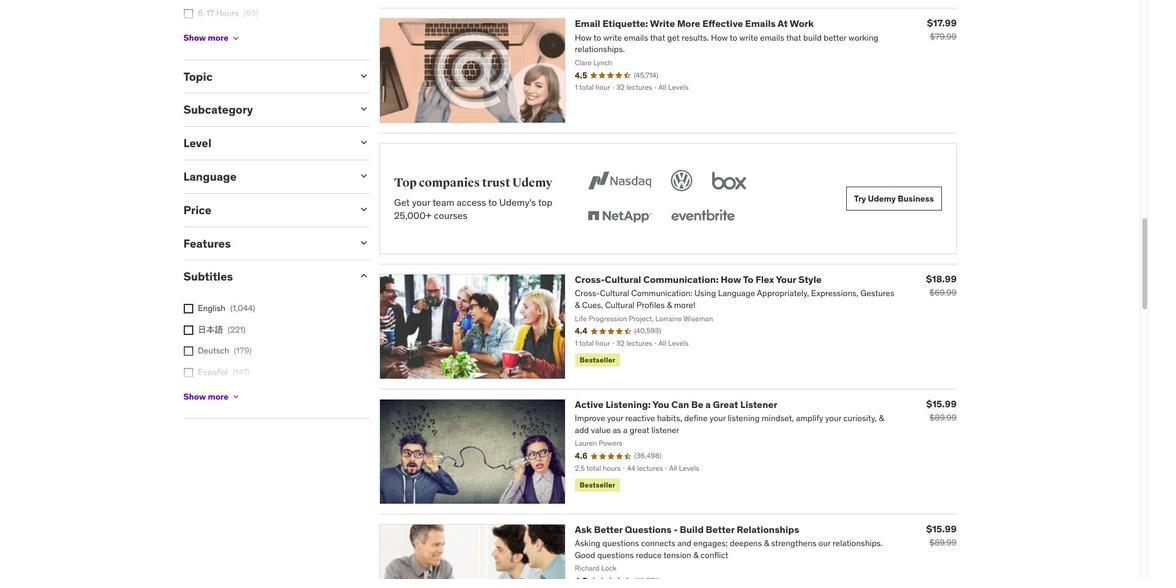 Task type: locate. For each thing, give the bounding box(es) containing it.
better
[[594, 524, 623, 536], [706, 524, 735, 536]]

communication:
[[644, 274, 719, 286]]

1 $15.99 $89.99 from the top
[[927, 398, 957, 423]]

show
[[184, 33, 206, 43], [184, 392, 206, 402]]

show more button
[[184, 26, 241, 50], [184, 385, 241, 409]]

español
[[198, 367, 228, 378]]

emails
[[746, 18, 776, 30]]

$17.99 $79.99
[[928, 17, 957, 42]]

show more down 6-
[[184, 33, 229, 43]]

1 small image from the top
[[358, 137, 370, 149]]

xsmall image left english
[[184, 304, 193, 314]]

try
[[855, 193, 867, 204]]

0 vertical spatial xsmall image
[[184, 9, 193, 19]]

2 show more button from the top
[[184, 385, 241, 409]]

subcategory
[[184, 103, 253, 117]]

25,000+
[[394, 210, 432, 222]]

1 show more button from the top
[[184, 26, 241, 50]]

$15.99 $89.99 for active listening: you can be a great listener
[[927, 398, 957, 423]]

1 horizontal spatial udemy
[[869, 193, 897, 204]]

show more
[[184, 33, 229, 43], [184, 392, 229, 402]]

1 show from the top
[[184, 33, 206, 43]]

active listening: you can be a great listener link
[[575, 399, 778, 411]]

0 vertical spatial udemy
[[513, 175, 553, 190]]

xsmall image left 6-
[[184, 9, 193, 19]]

more
[[208, 33, 229, 43], [208, 392, 229, 402]]

1 vertical spatial $15.99
[[927, 523, 957, 535]]

2 $89.99 from the top
[[930, 538, 957, 549]]

2 $15.99 $89.99 from the top
[[927, 523, 957, 549]]

effective
[[703, 18, 744, 30]]

1 small image from the top
[[358, 70, 370, 82]]

hours
[[216, 8, 239, 19], [213, 29, 236, 40]]

small image for price
[[358, 204, 370, 216]]

1 more from the top
[[208, 33, 229, 43]]

5 small image from the top
[[358, 270, 370, 282]]

1 vertical spatial xsmall image
[[231, 392, 241, 402]]

2 show from the top
[[184, 392, 206, 402]]

xsmall image left español at the left bottom of page
[[184, 368, 193, 378]]

active
[[575, 399, 604, 411]]

español (147)
[[198, 367, 250, 378]]

cross-cultural communication: how to flex your style link
[[575, 274, 822, 286]]

etiquette:
[[603, 18, 649, 30]]

more
[[678, 18, 701, 30]]

17+ hours
[[198, 29, 236, 40]]

team
[[433, 196, 455, 208]]

0 horizontal spatial udemy
[[513, 175, 553, 190]]

to
[[744, 274, 754, 286]]

日本語
[[198, 325, 223, 335]]

you
[[653, 399, 670, 411]]

-
[[674, 524, 678, 536]]

small image
[[358, 70, 370, 82], [358, 103, 370, 115]]

0 horizontal spatial xsmall image
[[184, 9, 193, 19]]

email etiquette: write more effective emails at work
[[575, 18, 815, 30]]

2 small image from the top
[[358, 170, 370, 182]]

(93)
[[244, 8, 258, 19]]

1 vertical spatial show more button
[[184, 385, 241, 409]]

xsmall image
[[184, 9, 193, 19], [231, 392, 241, 402]]

style
[[799, 274, 822, 286]]

email etiquette: write more effective emails at work link
[[575, 18, 815, 30]]

1 vertical spatial show
[[184, 392, 206, 402]]

ask
[[575, 524, 592, 536]]

$15.99 $89.99
[[927, 398, 957, 423], [927, 523, 957, 549]]

(221)
[[228, 325, 246, 335]]

eventbrite image
[[669, 204, 738, 230]]

1 better from the left
[[594, 524, 623, 536]]

2 more from the top
[[208, 392, 229, 402]]

1 vertical spatial udemy
[[869, 193, 897, 204]]

1 vertical spatial show more
[[184, 392, 229, 402]]

$69.99
[[930, 288, 957, 298]]

(1,044)
[[230, 303, 255, 314]]

2 show more from the top
[[184, 392, 229, 402]]

$89.99
[[930, 413, 957, 423], [930, 538, 957, 549]]

show more button down 17
[[184, 26, 241, 50]]

0 vertical spatial show
[[184, 33, 206, 43]]

listening:
[[606, 399, 651, 411]]

0 vertical spatial small image
[[358, 70, 370, 82]]

udemy right "try"
[[869, 193, 897, 204]]

more down español at the left bottom of page
[[208, 392, 229, 402]]

relationships
[[737, 524, 800, 536]]

1 $15.99 from the top
[[927, 398, 957, 410]]

1 vertical spatial small image
[[358, 103, 370, 115]]

6-17 hours (93)
[[198, 8, 258, 19]]

1 vertical spatial $89.99
[[930, 538, 957, 549]]

xsmall image
[[231, 33, 241, 43], [184, 304, 193, 314], [184, 326, 193, 335], [184, 347, 193, 357], [184, 368, 193, 378]]

udemy up top
[[513, 175, 553, 190]]

volkswagen image
[[669, 168, 696, 194]]

better right ask
[[594, 524, 623, 536]]

a
[[706, 399, 711, 411]]

0 vertical spatial show more
[[184, 33, 229, 43]]

more for (1,044)
[[208, 392, 229, 402]]

0 vertical spatial more
[[208, 33, 229, 43]]

english
[[198, 303, 226, 314]]

show for 6-17 hours
[[184, 33, 206, 43]]

1 vertical spatial $15.99 $89.99
[[927, 523, 957, 549]]

3 small image from the top
[[358, 204, 370, 216]]

0 horizontal spatial better
[[594, 524, 623, 536]]

udemy
[[513, 175, 553, 190], [869, 193, 897, 204]]

show more button down español at the left bottom of page
[[184, 385, 241, 409]]

0 vertical spatial show more button
[[184, 26, 241, 50]]

$18.99
[[927, 273, 957, 285]]

xsmall image left deutsch
[[184, 347, 193, 357]]

language button
[[184, 170, 348, 184]]

at
[[778, 18, 788, 30]]

show more for 6-
[[184, 33, 229, 43]]

2 $15.99 from the top
[[927, 523, 957, 535]]

build
[[680, 524, 704, 536]]

hours right the 17+
[[213, 29, 236, 40]]

to
[[489, 196, 497, 208]]

0 vertical spatial $15.99
[[927, 398, 957, 410]]

1 show more from the top
[[184, 33, 229, 43]]

subtitles button
[[184, 270, 348, 284]]

get
[[394, 196, 410, 208]]

$15.99 for ask better questions - build better relationships
[[927, 523, 957, 535]]

show more down español at the left bottom of page
[[184, 392, 229, 402]]

xsmall image right the français
[[231, 392, 241, 402]]

flex
[[756, 274, 775, 286]]

$89.99 for active listening: you can be a great listener
[[930, 413, 957, 423]]

deutsch
[[198, 346, 229, 357]]

hours right 17
[[216, 8, 239, 19]]

0 vertical spatial $89.99
[[930, 413, 957, 423]]

small image for topic
[[358, 70, 370, 82]]

4 small image from the top
[[358, 237, 370, 249]]

xsmall image left 日本語
[[184, 326, 193, 335]]

2 small image from the top
[[358, 103, 370, 115]]

2 better from the left
[[706, 524, 735, 536]]

show down español at the left bottom of page
[[184, 392, 206, 402]]

be
[[692, 399, 704, 411]]

1 horizontal spatial better
[[706, 524, 735, 536]]

1 $89.99 from the top
[[930, 413, 957, 423]]

box image
[[710, 168, 750, 194]]

courses
[[434, 210, 468, 222]]

small image
[[358, 137, 370, 149], [358, 170, 370, 182], [358, 204, 370, 216], [358, 237, 370, 249], [358, 270, 370, 282]]

more down 17
[[208, 33, 229, 43]]

日本語 (221)
[[198, 325, 246, 335]]

level
[[184, 136, 212, 151]]

show down 6-
[[184, 33, 206, 43]]

your
[[412, 196, 431, 208]]

1 vertical spatial more
[[208, 392, 229, 402]]

1 vertical spatial hours
[[213, 29, 236, 40]]

xsmall image for deutsch
[[184, 347, 193, 357]]

0 vertical spatial $15.99 $89.99
[[927, 398, 957, 423]]

better right build
[[706, 524, 735, 536]]



Task type: vqa. For each thing, say whether or not it's contained in the screenshot.
the Work
yes



Task type: describe. For each thing, give the bounding box(es) containing it.
$15.99 $89.99 for ask better questions - build better relationships
[[927, 523, 957, 549]]

can
[[672, 399, 690, 411]]

english (1,044)
[[198, 303, 255, 314]]

$79.99
[[931, 31, 957, 42]]

questions
[[625, 524, 672, 536]]

show more for english
[[184, 392, 229, 402]]

show more button for 6-
[[184, 26, 241, 50]]

cross-cultural communication: how to flex your style
[[575, 274, 822, 286]]

companies
[[419, 175, 480, 190]]

topic
[[184, 69, 213, 84]]

français
[[198, 389, 230, 399]]

access
[[457, 196, 487, 208]]

level button
[[184, 136, 348, 151]]

features button
[[184, 236, 348, 251]]

try udemy business
[[855, 193, 935, 204]]

cultural
[[605, 274, 642, 286]]

ask better questions - build better relationships link
[[575, 524, 800, 536]]

xsmall image for 日本語
[[184, 326, 193, 335]]

netapp image
[[586, 204, 655, 230]]

xsmall image for english
[[184, 304, 193, 314]]

your
[[776, 274, 797, 286]]

$18.99 $69.99
[[927, 273, 957, 298]]

write
[[651, 18, 676, 30]]

small image for subcategory
[[358, 103, 370, 115]]

ask better questions - build better relationships
[[575, 524, 800, 536]]

small image for features
[[358, 237, 370, 249]]

subcategory button
[[184, 103, 348, 117]]

price
[[184, 203, 212, 217]]

(147)
[[233, 367, 250, 378]]

6-
[[198, 8, 206, 19]]

show for english
[[184, 392, 206, 402]]

$17.99
[[928, 17, 957, 29]]

email
[[575, 18, 601, 30]]

active listening: you can be a great listener
[[575, 399, 778, 411]]

work
[[790, 18, 815, 30]]

listener
[[741, 399, 778, 411]]

1 horizontal spatial xsmall image
[[231, 392, 241, 402]]

small image for language
[[358, 170, 370, 182]]

deutsch (179)
[[198, 346, 252, 357]]

udemy's
[[500, 196, 536, 208]]

show more button for english
[[184, 385, 241, 409]]

top
[[394, 175, 417, 190]]

$89.99 for ask better questions - build better relationships
[[930, 538, 957, 549]]

small image for subtitles
[[358, 270, 370, 282]]

great
[[714, 399, 739, 411]]

topic button
[[184, 69, 348, 84]]

udemy inside top companies trust udemy get your team access to udemy's top 25,000+ courses
[[513, 175, 553, 190]]

0 vertical spatial hours
[[216, 8, 239, 19]]

(179)
[[234, 346, 252, 357]]

cross-
[[575, 274, 605, 286]]

subtitles
[[184, 270, 233, 284]]

more for 17
[[208, 33, 229, 43]]

price button
[[184, 203, 348, 217]]

xsmall image down 6-17 hours (93)
[[231, 33, 241, 43]]

features
[[184, 236, 231, 251]]

how
[[721, 274, 742, 286]]

trust
[[482, 175, 511, 190]]

top
[[539, 196, 553, 208]]

top companies trust udemy get your team access to udemy's top 25,000+ courses
[[394, 175, 553, 222]]

$15.99 for active listening: you can be a great listener
[[927, 398, 957, 410]]

xsmall image for español
[[184, 368, 193, 378]]

17
[[206, 8, 214, 19]]

17+
[[198, 29, 211, 40]]

try udemy business link
[[847, 187, 942, 211]]

small image for level
[[358, 137, 370, 149]]

nasdaq image
[[586, 168, 655, 194]]

language
[[184, 170, 237, 184]]

business
[[898, 193, 935, 204]]



